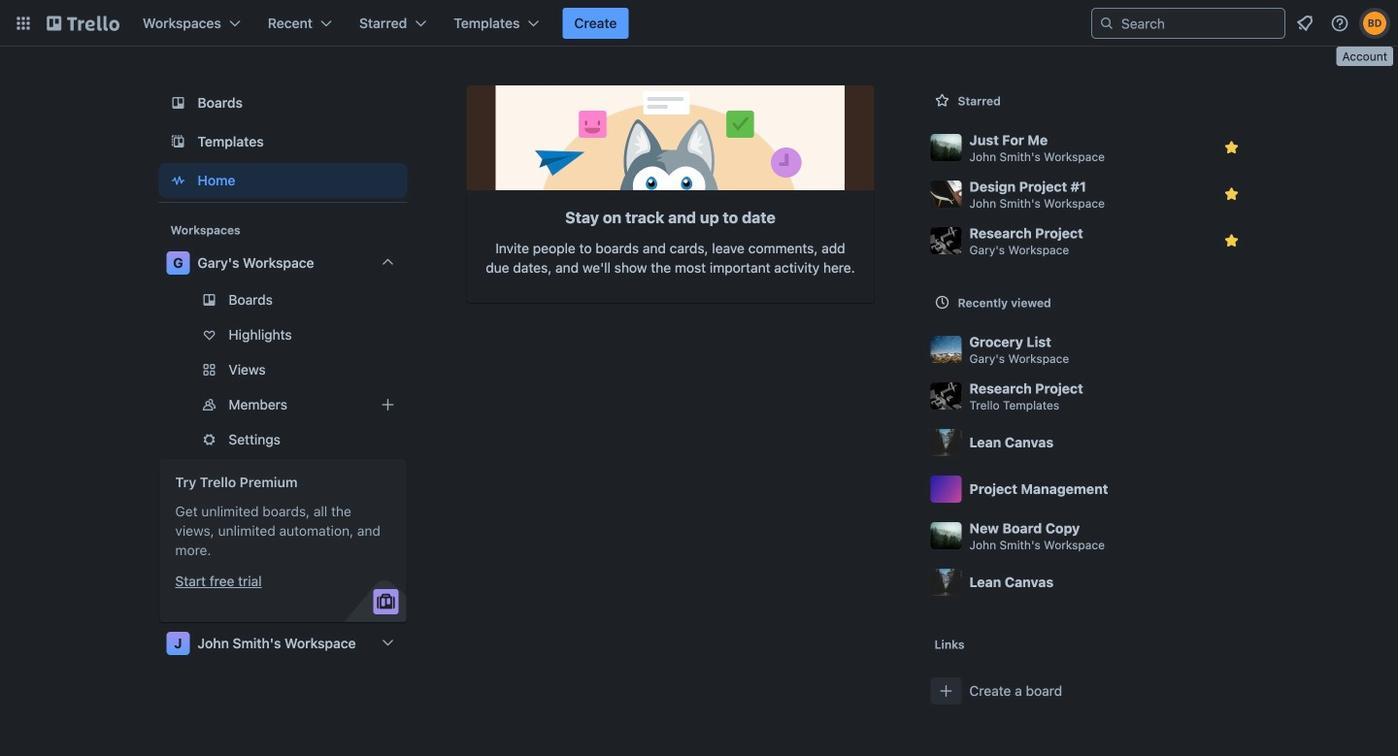 Task type: locate. For each thing, give the bounding box(es) containing it.
0 notifications image
[[1294, 12, 1317, 35]]

board image
[[167, 91, 190, 115]]

template board image
[[167, 130, 190, 153]]

Search field
[[1115, 10, 1285, 37]]

barb dwyer (barbdwyer3) image
[[1364, 12, 1387, 35]]

search image
[[1099, 16, 1115, 31]]

tooltip
[[1337, 47, 1394, 66]]



Task type: describe. For each thing, give the bounding box(es) containing it.
click to star design project #1. it will show up at the top of your boards list. image
[[1222, 185, 1242, 204]]

click to star just for me. it will show up at the top of your boards list. image
[[1222, 138, 1242, 157]]

home image
[[167, 169, 190, 192]]

open information menu image
[[1331, 14, 1350, 33]]

add image
[[376, 393, 400, 417]]

click to star research project. it will show up at the top of your boards list. image
[[1222, 231, 1242, 251]]

primary element
[[0, 0, 1399, 47]]

back to home image
[[47, 8, 119, 39]]



Task type: vqa. For each thing, say whether or not it's contained in the screenshot.
Search image at the right of page
yes



